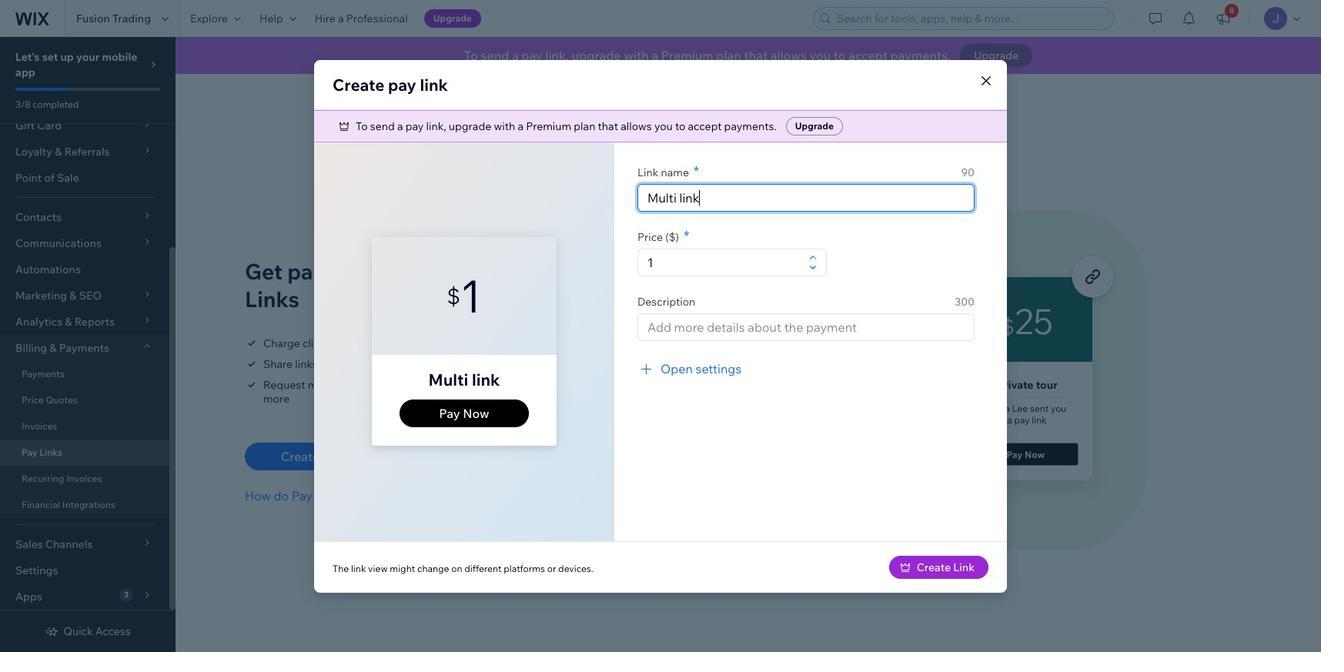 Task type: vqa. For each thing, say whether or not it's contained in the screenshot.
any
yes



Task type: locate. For each thing, give the bounding box(es) containing it.
1 horizontal spatial or
[[416, 357, 426, 371]]

upgrade button up link name field at the top
[[786, 117, 843, 135]]

* for price ($) *
[[684, 227, 690, 245]]

to
[[834, 48, 846, 63], [675, 119, 686, 133]]

that
[[744, 48, 768, 63], [598, 119, 618, 133]]

1 horizontal spatial link
[[638, 165, 659, 179]]

link for the link view might change on different platforms or devices.
[[351, 563, 366, 574]]

price left quotes
[[22, 394, 44, 406]]

pay left "now"
[[439, 406, 460, 421]]

help button
[[250, 0, 306, 37]]

link,
[[546, 48, 569, 63], [426, 119, 446, 133]]

upgrade
[[433, 12, 472, 24], [974, 49, 1019, 62], [795, 120, 834, 131]]

2 horizontal spatial you
[[810, 48, 831, 63]]

0 horizontal spatial to
[[356, 119, 368, 133]]

links
[[245, 286, 300, 313], [39, 447, 62, 458], [315, 488, 345, 504]]

on right change
[[451, 563, 462, 574]]

1 vertical spatial upgrade button
[[961, 44, 1033, 67]]

pay now
[[439, 406, 490, 421]]

1 horizontal spatial upgrade button
[[786, 117, 843, 135]]

upgrade down the search for tools, apps, help & more... field
[[974, 49, 1019, 62]]

view
[[368, 563, 388, 574]]

upgrade
[[572, 48, 621, 63], [449, 119, 492, 133]]

0 vertical spatial or
[[365, 337, 376, 350]]

upgrade button
[[424, 9, 481, 28], [961, 44, 1033, 67], [786, 117, 843, 135]]

1 vertical spatial pay
[[388, 74, 416, 94]]

Description field
[[643, 314, 970, 340]]

2 vertical spatial link
[[351, 563, 366, 574]]

links up recurring
[[39, 447, 62, 458]]

0 horizontal spatial price
[[22, 394, 44, 406]]

premium
[[661, 48, 714, 63], [526, 119, 572, 133]]

financial
[[22, 499, 60, 511]]

completed
[[33, 99, 79, 110]]

1 horizontal spatial premium
[[661, 48, 714, 63]]

0 vertical spatial with
[[624, 48, 649, 63]]

1 vertical spatial links
[[39, 447, 62, 458]]

1 vertical spatial create
[[281, 449, 320, 464]]

0 horizontal spatial send
[[370, 119, 395, 133]]

pay
[[522, 48, 543, 63], [388, 74, 416, 94], [406, 119, 424, 133]]

0 vertical spatial links
[[245, 286, 300, 313]]

0 horizontal spatial create link button
[[245, 443, 383, 471]]

1 horizontal spatial link,
[[546, 48, 569, 63]]

with
[[624, 48, 649, 63], [494, 119, 515, 133], [433, 258, 478, 285]]

get
[[245, 258, 283, 285]]

link
[[638, 165, 659, 179], [323, 449, 347, 464], [954, 560, 975, 574]]

billing & payments
[[15, 341, 109, 355]]

0 horizontal spatial create link
[[281, 449, 347, 464]]

want
[[491, 357, 516, 371]]

2 horizontal spatial with
[[624, 48, 649, 63]]

hire a professional
[[315, 12, 408, 25]]

2 horizontal spatial create
[[917, 560, 951, 574]]

price for price ($) *
[[638, 230, 663, 244]]

upgrade right professional
[[433, 12, 472, 24]]

name
[[661, 165, 689, 179]]

1 horizontal spatial with
[[494, 119, 515, 133]]

upgrade button right professional
[[424, 9, 481, 28]]

1 horizontal spatial to
[[834, 48, 846, 63]]

1 vertical spatial you
[[655, 119, 673, 133]]

invoices
[[22, 421, 57, 432], [66, 473, 102, 484]]

1 vertical spatial send
[[370, 119, 395, 133]]

payments.
[[891, 48, 951, 63], [724, 119, 777, 133]]

professional
[[346, 12, 408, 25]]

on right links
[[320, 357, 333, 371]]

create link
[[281, 449, 347, 464], [917, 560, 975, 574]]

point of sale link
[[0, 165, 169, 191]]

0 horizontal spatial link
[[323, 449, 347, 464]]

0 horizontal spatial *
[[684, 227, 690, 245]]

change
[[417, 563, 449, 574]]

or left the devices.
[[547, 563, 556, 574]]

0 horizontal spatial premium
[[526, 119, 572, 133]]

2 horizontal spatial link
[[954, 560, 975, 574]]

1 horizontal spatial on
[[451, 563, 462, 574]]

3/8
[[15, 99, 30, 110]]

automations link
[[0, 256, 169, 283]]

pay up recurring
[[22, 447, 37, 458]]

work?
[[348, 488, 383, 504]]

point
[[15, 171, 42, 185]]

0 vertical spatial payments.
[[891, 48, 951, 63]]

help
[[260, 12, 283, 25]]

links down get
[[245, 286, 300, 313]]

set
[[42, 50, 58, 64]]

1 horizontal spatial payments.
[[891, 48, 951, 63]]

open
[[661, 361, 693, 376]]

1 horizontal spatial you
[[655, 119, 673, 133]]

or left any
[[416, 357, 426, 371]]

1 vertical spatial link
[[472, 370, 500, 390]]

2 horizontal spatial links
[[315, 488, 345, 504]]

Link name field
[[643, 184, 970, 211]]

1 horizontal spatial your
[[361, 378, 384, 392]]

events
[[483, 378, 516, 392]]

0 horizontal spatial you
[[471, 357, 489, 371]]

1 vertical spatial allows
[[621, 119, 652, 133]]

* right ($)
[[684, 227, 690, 245]]

payments inside dropdown button
[[59, 341, 109, 355]]

price left ($)
[[638, 230, 663, 244]]

0 vertical spatial on
[[320, 357, 333, 371]]

0 vertical spatial allows
[[771, 48, 807, 63]]

3/8 completed
[[15, 99, 79, 110]]

might
[[390, 563, 415, 574]]

0 vertical spatial premium
[[661, 48, 714, 63]]

1 vertical spatial accept
[[688, 119, 722, 133]]

1 horizontal spatial invoices
[[66, 473, 102, 484]]

price for price quotes
[[22, 394, 44, 406]]

automations
[[15, 263, 81, 276]]

do
[[274, 488, 289, 504]]

90
[[962, 165, 975, 179]]

your right for in the bottom left of the page
[[361, 378, 384, 392]]

1 vertical spatial upgrade
[[974, 49, 1019, 62]]

1 horizontal spatial send
[[481, 48, 509, 63]]

1 vertical spatial premium
[[526, 119, 572, 133]]

0 vertical spatial pay
[[522, 48, 543, 63]]

$ 1
[[447, 268, 482, 324]]

1 vertical spatial or
[[416, 357, 426, 371]]

1 vertical spatial price
[[22, 394, 44, 406]]

1 vertical spatial link,
[[426, 119, 446, 133]]

0 horizontal spatial link,
[[426, 119, 446, 133]]

2 horizontal spatial or
[[547, 563, 556, 574]]

1 vertical spatial payments
[[22, 368, 65, 380]]

settings
[[15, 564, 58, 578]]

1 horizontal spatial create
[[333, 74, 385, 94]]

via
[[369, 357, 384, 371]]

pay
[[483, 258, 520, 285], [439, 406, 460, 421], [22, 447, 37, 458], [292, 488, 313, 504]]

1 vertical spatial payments.
[[724, 119, 777, 133]]

1 vertical spatial that
[[598, 119, 618, 133]]

price inside price quotes link
[[22, 394, 44, 406]]

send
[[481, 48, 509, 63], [370, 119, 395, 133]]

pay right 1 on the left of the page
[[483, 258, 520, 285]]

1 vertical spatial upgrade
[[449, 119, 492, 133]]

let's
[[15, 50, 40, 64]]

1 horizontal spatial that
[[744, 48, 768, 63]]

invoices down pay links link
[[66, 473, 102, 484]]

1 horizontal spatial accept
[[849, 48, 888, 63]]

0 horizontal spatial on
[[320, 357, 333, 371]]

financial integrations
[[22, 499, 115, 511]]

price inside price ($) *
[[638, 230, 663, 244]]

1 vertical spatial on
[[451, 563, 462, 574]]

or
[[365, 337, 376, 350], [416, 357, 426, 371], [547, 563, 556, 574]]

with inside 'get paid instantly with pay links'
[[433, 258, 478, 285]]

1 horizontal spatial link
[[420, 74, 448, 94]]

links left work?
[[315, 488, 345, 504]]

1 horizontal spatial upgrade
[[572, 48, 621, 63]]

pay links
[[22, 447, 62, 458]]

1 vertical spatial create link
[[917, 560, 975, 574]]

or right once
[[365, 337, 376, 350]]

0 horizontal spatial upgrade
[[433, 12, 472, 24]]

trading
[[112, 12, 151, 25]]

your inside let's set up your mobile app
[[76, 50, 100, 64]]

on
[[320, 357, 333, 371], [451, 563, 462, 574]]

of
[[44, 171, 55, 185]]

0 vertical spatial price
[[638, 230, 663, 244]]

1 vertical spatial with
[[494, 119, 515, 133]]

1 vertical spatial link
[[323, 449, 347, 464]]

payments up price quotes
[[22, 368, 65, 380]]

0 horizontal spatial allows
[[621, 119, 652, 133]]

create
[[333, 74, 385, 94], [281, 449, 320, 464], [917, 560, 951, 574]]

0 horizontal spatial link
[[351, 563, 366, 574]]

invoices up pay links
[[22, 421, 57, 432]]

0 vertical spatial you
[[810, 48, 831, 63]]

payments up payments link
[[59, 341, 109, 355]]

0 vertical spatial upgrade button
[[424, 9, 481, 28]]

a
[[338, 12, 344, 25], [512, 48, 519, 63], [652, 48, 659, 63], [397, 119, 403, 133], [518, 119, 524, 133]]

0 horizontal spatial invoices
[[22, 421, 57, 432]]

1 horizontal spatial links
[[245, 286, 300, 313]]

0 vertical spatial accept
[[849, 48, 888, 63]]

how
[[245, 488, 271, 504]]

1 horizontal spatial to
[[464, 48, 478, 63]]

your right up
[[76, 50, 100, 64]]

2 vertical spatial with
[[433, 258, 478, 285]]

0 vertical spatial payments
[[59, 341, 109, 355]]

point of sale
[[15, 171, 79, 185]]

*
[[694, 162, 699, 180], [684, 227, 690, 245]]

open settings button
[[638, 359, 742, 378]]

0 horizontal spatial links
[[39, 447, 62, 458]]

8 button
[[1207, 0, 1241, 37]]

sidebar element
[[0, 0, 176, 652]]

* right name at top
[[694, 162, 699, 180]]

1 vertical spatial your
[[361, 378, 384, 392]]

quick
[[63, 625, 93, 638]]

to send a pay link, upgrade with a premium plan that allows you to accept payments.
[[464, 48, 951, 63], [356, 119, 777, 133]]

link name *
[[638, 162, 699, 180]]

Search for tools, apps, help & more... field
[[833, 8, 1110, 29]]

upgrade button down the search for tools, apps, help & more... field
[[961, 44, 1033, 67]]

you inside charge clients once or multiple times share links on social, via email or any way you want request money for your products, services, events and more
[[471, 357, 489, 371]]

upgrade up link name field at the top
[[795, 120, 834, 131]]

0 horizontal spatial to
[[675, 119, 686, 133]]

0 horizontal spatial with
[[433, 258, 478, 285]]

0 horizontal spatial or
[[365, 337, 376, 350]]

allows
[[771, 48, 807, 63], [621, 119, 652, 133]]

2 vertical spatial create
[[917, 560, 951, 574]]

payments link
[[0, 361, 169, 387]]



Task type: describe. For each thing, give the bounding box(es) containing it.
on inside charge clients once or multiple times share links on social, via email or any way you want request money for your products, services, events and more
[[320, 357, 333, 371]]

pay links link
[[0, 440, 169, 466]]

1 vertical spatial to
[[356, 119, 368, 133]]

recurring invoices
[[22, 473, 102, 484]]

pay inside 'get paid instantly with pay links'
[[483, 258, 520, 285]]

1 vertical spatial invoices
[[66, 473, 102, 484]]

integrations
[[62, 499, 115, 511]]

* for link name *
[[694, 162, 699, 180]]

money
[[308, 378, 342, 392]]

0 horizontal spatial upgrade
[[449, 119, 492, 133]]

your inside charge clients once or multiple times share links on social, via email or any way you want request money for your products, services, events and more
[[361, 378, 384, 392]]

2 horizontal spatial upgrade button
[[961, 44, 1033, 67]]

request
[[263, 378, 305, 392]]

the
[[333, 563, 349, 574]]

1 vertical spatial to
[[675, 119, 686, 133]]

billing & payments button
[[0, 335, 169, 361]]

how do pay links work? link
[[245, 487, 383, 505]]

pay inside sidebar element
[[22, 447, 37, 458]]

multiple
[[378, 337, 419, 350]]

settings link
[[0, 558, 169, 584]]

pay inside button
[[439, 406, 460, 421]]

different
[[465, 563, 502, 574]]

0 vertical spatial that
[[744, 48, 768, 63]]

social,
[[335, 357, 367, 371]]

links inside 'get paid instantly with pay links'
[[245, 286, 300, 313]]

quick access
[[63, 625, 131, 638]]

0 horizontal spatial upgrade button
[[424, 9, 481, 28]]

0 vertical spatial to send a pay link, upgrade with a premium plan that allows you to accept payments.
[[464, 48, 951, 63]]

Price ($) text field
[[643, 249, 804, 275]]

1 horizontal spatial allows
[[771, 48, 807, 63]]

services,
[[436, 378, 480, 392]]

1
[[461, 268, 482, 324]]

&
[[49, 341, 57, 355]]

0 vertical spatial create link
[[281, 449, 347, 464]]

8
[[1230, 5, 1235, 15]]

links inside sidebar element
[[39, 447, 62, 458]]

0 horizontal spatial create
[[281, 449, 320, 464]]

1 vertical spatial to send a pay link, upgrade with a premium plan that allows you to accept payments.
[[356, 119, 777, 133]]

more
[[263, 392, 290, 406]]

recurring
[[22, 473, 64, 484]]

open settings
[[661, 361, 742, 376]]

link inside link name *
[[638, 165, 659, 179]]

for
[[345, 378, 359, 392]]

paid
[[287, 258, 333, 285]]

create pay link
[[333, 74, 448, 94]]

explore
[[190, 12, 228, 25]]

quick access button
[[45, 625, 131, 638]]

links
[[295, 357, 318, 371]]

300
[[955, 295, 975, 308]]

app
[[15, 65, 35, 79]]

billing
[[15, 341, 47, 355]]

description
[[638, 295, 696, 308]]

multi link
[[429, 370, 500, 390]]

$
[[447, 282, 461, 309]]

2 vertical spatial link
[[954, 560, 975, 574]]

price ($) *
[[638, 227, 690, 245]]

0 vertical spatial plan
[[716, 48, 742, 63]]

multi
[[429, 370, 468, 390]]

price quotes link
[[0, 387, 169, 414]]

0 horizontal spatial that
[[598, 119, 618, 133]]

($)
[[666, 230, 679, 244]]

sale
[[57, 171, 79, 185]]

pay now button
[[400, 400, 529, 427]]

charge clients once or multiple times share links on social, via email or any way you want request money for your products, services, events and more
[[263, 337, 538, 406]]

up
[[60, 50, 74, 64]]

0 vertical spatial link
[[420, 74, 448, 94]]

and
[[519, 378, 538, 392]]

hire a professional link
[[306, 0, 417, 37]]

recurring invoices link
[[0, 466, 169, 492]]

times
[[422, 337, 450, 350]]

fusion trading
[[76, 12, 151, 25]]

0 vertical spatial create link button
[[245, 443, 383, 471]]

quotes
[[46, 394, 78, 406]]

get paid instantly with pay links
[[245, 258, 520, 313]]

0 vertical spatial create
[[333, 74, 385, 94]]

price quotes
[[22, 394, 78, 406]]

link for multi link
[[472, 370, 500, 390]]

0 vertical spatial to
[[834, 48, 846, 63]]

email
[[386, 357, 413, 371]]

invoices link
[[0, 414, 169, 440]]

0 vertical spatial invoices
[[22, 421, 57, 432]]

2 horizontal spatial upgrade
[[974, 49, 1019, 62]]

fusion
[[76, 12, 110, 25]]

2 vertical spatial upgrade button
[[786, 117, 843, 135]]

0 horizontal spatial plan
[[574, 119, 596, 133]]

pay right do
[[292, 488, 313, 504]]

clients
[[303, 337, 336, 350]]

financial integrations link
[[0, 492, 169, 518]]

devices.
[[558, 563, 594, 574]]

mobile
[[102, 50, 137, 64]]

share
[[263, 357, 293, 371]]

2 vertical spatial pay
[[406, 119, 424, 133]]

any
[[428, 357, 446, 371]]

access
[[95, 625, 131, 638]]

way
[[449, 357, 468, 371]]

products,
[[386, 378, 434, 392]]

0 horizontal spatial payments.
[[724, 119, 777, 133]]

hire
[[315, 12, 336, 25]]

1 vertical spatial create link button
[[889, 556, 989, 579]]

once
[[338, 337, 363, 350]]

instantly
[[338, 258, 428, 285]]

settings
[[696, 361, 742, 376]]

0 horizontal spatial accept
[[688, 119, 722, 133]]

2 vertical spatial links
[[315, 488, 345, 504]]

how do pay links work?
[[245, 488, 383, 504]]

let's set up your mobile app
[[15, 50, 137, 79]]

2 vertical spatial upgrade
[[795, 120, 834, 131]]

0 vertical spatial to
[[464, 48, 478, 63]]



